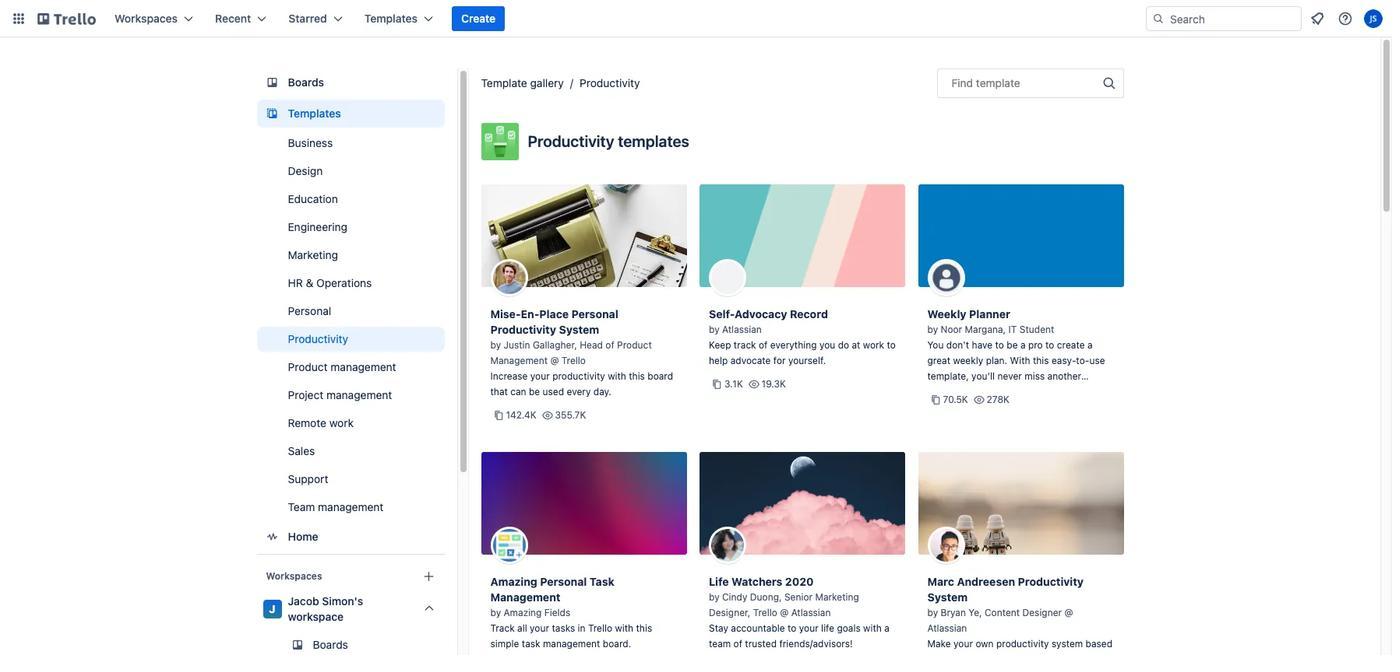 Task type: describe. For each thing, give the bounding box(es) containing it.
your inside life watchers 2020 by cindy duong, senior marketing designer, trello @ atlassian stay accountable to your life goals with a team of trusted friends/advisors!
[[799, 623, 819, 635]]

your inside mise-en-place personal productivity system by justin gallagher, head of product management @ trello increase your productivity with this board that can be used every day.
[[530, 371, 550, 382]]

back to home image
[[37, 6, 96, 31]]

used
[[543, 386, 564, 398]]

do
[[838, 340, 849, 351]]

productivity templates
[[528, 132, 689, 150]]

with for by
[[863, 623, 882, 635]]

watchers
[[732, 576, 782, 589]]

trusted
[[745, 639, 777, 650]]

use
[[1089, 355, 1105, 367]]

planner
[[969, 308, 1010, 321]]

@ inside life watchers 2020 by cindy duong, senior marketing designer, trello @ atlassian stay accountable to your life goals with a team of trusted friends/advisors!
[[780, 608, 789, 619]]

trello inside life watchers 2020 by cindy duong, senior marketing designer, trello @ atlassian stay accountable to your life goals with a team of trusted friends/advisors!
[[753, 608, 777, 619]]

of inside self-advocacy record by atlassian keep track of everything you do at work to help advocate for yourself.
[[759, 340, 768, 351]]

fields
[[544, 608, 570, 619]]

method.
[[1069, 654, 1105, 656]]

simon's
[[322, 595, 363, 608]]

place
[[539, 308, 569, 321]]

jacob
[[288, 595, 319, 608]]

life watchers 2020 by cindy duong, senior marketing designer, trello @ atlassian stay accountable to your life goals with a team of trusted friends/advisors!
[[709, 576, 889, 650]]

1 vertical spatial marc
[[941, 654, 963, 656]]

Search field
[[1165, 7, 1301, 30]]

product management
[[288, 361, 396, 374]]

personal link
[[257, 299, 444, 324]]

make
[[927, 639, 951, 650]]

template gallery link
[[481, 76, 564, 90]]

personal
[[1028, 654, 1066, 656]]

by inside self-advocacy record by atlassian keep track of everything you do at work to help advocate for yourself.
[[709, 324, 720, 336]]

cindy
[[722, 592, 747, 604]]

355.7k
[[555, 410, 586, 421]]

gallagher,
[[533, 340, 577, 351]]

a inside life watchers 2020 by cindy duong, senior marketing designer, trello @ atlassian stay accountable to your life goals with a team of trusted friends/advisors!
[[884, 623, 889, 635]]

all
[[517, 623, 527, 635]]

self-advocacy record by atlassian keep track of everything you do at work to help advocate for yourself.
[[709, 308, 896, 367]]

never
[[997, 371, 1022, 382]]

keep
[[709, 340, 731, 351]]

day.
[[593, 386, 611, 398]]

andreesen
[[957, 576, 1015, 589]]

by inside life watchers 2020 by cindy duong, senior marketing designer, trello @ atlassian stay accountable to your life goals with a team of trusted friends/advisors!
[[709, 592, 720, 604]]

on
[[927, 654, 938, 656]]

1 vertical spatial amazing
[[504, 608, 542, 619]]

you'll
[[971, 371, 995, 382]]

advocate
[[730, 355, 771, 367]]

2 boards link from the top
[[257, 633, 444, 656]]

to inside self-advocacy record by atlassian keep track of everything you do at work to help advocate for yourself.
[[887, 340, 896, 351]]

management for product management
[[331, 361, 396, 374]]

open information menu image
[[1338, 11, 1353, 26]]

education
[[288, 192, 338, 206]]

with inside amazing personal task management by amazing fields track all your tasks in trello with this simple task management board.
[[615, 623, 633, 635]]

tasks
[[552, 623, 575, 635]]

jacob simon's workspace
[[288, 595, 363, 624]]

justin
[[504, 340, 530, 351]]

&
[[306, 277, 313, 290]]

weekly planner by noor margana, it student you don't have to be a pro to create a great weekly plan. with this easy-to-use template, you'll never miss another deadline again!
[[927, 308, 1105, 398]]

sales
[[288, 445, 315, 458]]

friends/advisors!
[[779, 639, 853, 650]]

design
[[288, 164, 323, 178]]

create a workspace image
[[419, 568, 438, 587]]

plan.
[[986, 355, 1007, 367]]

cindy duong, senior marketing designer, trello @ atlassian image
[[709, 527, 746, 565]]

remote work
[[288, 417, 354, 430]]

3.1k
[[724, 379, 743, 390]]

1 vertical spatial product
[[288, 361, 328, 374]]

create
[[461, 12, 496, 25]]

productivity inside mise-en-place personal productivity system by justin gallagher, head of product management @ trello increase your productivity with this board that can be used every day.
[[490, 323, 556, 337]]

2020
[[785, 576, 814, 589]]

sales link
[[257, 439, 444, 464]]

gallery
[[530, 76, 564, 90]]

at
[[852, 340, 860, 351]]

to inside life watchers 2020 by cindy duong, senior marketing designer, trello @ atlassian stay accountable to your life goals with a team of trusted friends/advisors!
[[788, 623, 796, 635]]

based
[[1086, 639, 1112, 650]]

your inside amazing personal task management by amazing fields track all your tasks in trello with this simple task management board.
[[530, 623, 549, 635]]

productivity up product management
[[288, 333, 348, 346]]

management inside mise-en-place personal productivity system by justin gallagher, head of product management @ trello increase your productivity with this board that can be used every day.
[[490, 355, 548, 367]]

of inside life watchers 2020 by cindy duong, senior marketing designer, trello @ atlassian stay accountable to your life goals with a team of trusted friends/advisors!
[[733, 639, 742, 650]]

simple
[[490, 639, 519, 650]]

easy-
[[1052, 355, 1076, 367]]

1 boards link from the top
[[257, 69, 444, 97]]

by inside "marc andreesen productivity system by bryan ye, content designer @ atlassian make your own productivity system based on marc andreessen's personal method."
[[927, 608, 938, 619]]

productivity down gallery at the top left
[[528, 132, 614, 150]]

own
[[976, 639, 994, 650]]

board
[[648, 371, 673, 382]]

support link
[[257, 467, 444, 492]]

management inside amazing personal task management by amazing fields track all your tasks in trello with this simple task management board.
[[543, 639, 600, 650]]

to-
[[1076, 355, 1089, 367]]

have
[[972, 340, 993, 351]]

hr & operations link
[[257, 271, 444, 296]]

workspace
[[288, 611, 344, 624]]

noor margana, it student image
[[927, 259, 965, 297]]

boards for first "boards" link from the bottom of the page
[[313, 639, 348, 652]]

atlassian image
[[709, 259, 746, 297]]

engineering
[[288, 220, 347, 234]]

justin gallagher, head of product management @ trello image
[[490, 259, 528, 297]]

template board image
[[263, 104, 282, 123]]

for
[[773, 355, 786, 367]]

by inside mise-en-place personal productivity system by justin gallagher, head of product management @ trello increase your productivity with this board that can be used every day.
[[490, 340, 501, 351]]

1 horizontal spatial a
[[1020, 340, 1026, 351]]

workspaces inside dropdown button
[[115, 12, 178, 25]]

personal inside mise-en-place personal productivity system by justin gallagher, head of product management @ trello increase your productivity with this board that can be used every day.
[[571, 308, 618, 321]]

yourself.
[[788, 355, 826, 367]]

0 horizontal spatial templates
[[288, 107, 341, 120]]

find
[[952, 76, 973, 90]]

system inside "marc andreesen productivity system by bryan ye, content designer @ atlassian make your own productivity system based on marc andreessen's personal method."
[[927, 591, 968, 604]]

every
[[567, 386, 591, 398]]

increase
[[490, 371, 528, 382]]

starred
[[288, 12, 327, 25]]

create
[[1057, 340, 1085, 351]]

goals
[[837, 623, 861, 635]]

product inside mise-en-place personal productivity system by justin gallagher, head of product management @ trello increase your productivity with this board that can be used every day.
[[617, 340, 652, 351]]

self-
[[709, 308, 735, 321]]

in
[[578, 623, 585, 635]]

starred button
[[279, 6, 352, 31]]

create button
[[452, 6, 505, 31]]

great
[[927, 355, 950, 367]]

atlassian inside self-advocacy record by atlassian keep track of everything you do at work to help advocate for yourself.
[[722, 324, 762, 336]]

content
[[985, 608, 1020, 619]]

weekly
[[927, 308, 966, 321]]

that
[[490, 386, 508, 398]]

head
[[580, 340, 603, 351]]

project
[[288, 389, 323, 402]]

business
[[288, 136, 333, 150]]

@ inside "marc andreesen productivity system by bryan ye, content designer @ atlassian make your own productivity system based on marc andreessen's personal method."
[[1064, 608, 1073, 619]]

1 vertical spatial productivity link
[[257, 327, 444, 352]]

personal down &
[[288, 305, 331, 318]]

templates inside dropdown button
[[364, 12, 418, 25]]

by inside amazing personal task management by amazing fields track all your tasks in trello with this simple task management board.
[[490, 608, 501, 619]]

template
[[481, 76, 527, 90]]



Task type: locate. For each thing, give the bounding box(es) containing it.
atlassian down bryan at the right of the page
[[927, 623, 967, 635]]

work
[[863, 340, 884, 351], [329, 417, 354, 430]]

management down the "support" link
[[318, 501, 384, 514]]

this down "pro"
[[1033, 355, 1049, 367]]

trello
[[561, 355, 586, 367], [753, 608, 777, 619], [588, 623, 612, 635]]

with for personal
[[608, 371, 626, 382]]

trello inside amazing personal task management by amazing fields track all your tasks in trello with this simple task management board.
[[588, 623, 612, 635]]

0 vertical spatial system
[[559, 323, 599, 337]]

your up used
[[530, 371, 550, 382]]

by left bryan at the right of the page
[[927, 608, 938, 619]]

0 vertical spatial management
[[490, 355, 548, 367]]

@
[[550, 355, 559, 367], [780, 608, 789, 619], [1064, 608, 1073, 619]]

trello right in
[[588, 623, 612, 635]]

to up plan.
[[995, 340, 1004, 351]]

your inside "marc andreesen productivity system by bryan ye, content designer @ atlassian make your own productivity system based on marc andreessen's personal method."
[[954, 639, 973, 650]]

to up "friends/advisors!"
[[788, 623, 796, 635]]

jacob simon (jacobsimon16) image
[[1364, 9, 1383, 28]]

productivity icon image
[[481, 123, 518, 160]]

0 horizontal spatial productivity link
[[257, 327, 444, 352]]

team management
[[288, 501, 384, 514]]

designer
[[1022, 608, 1062, 619]]

product up project
[[288, 361, 328, 374]]

1 horizontal spatial productivity
[[996, 639, 1049, 650]]

management down product management link
[[326, 389, 392, 402]]

you
[[927, 340, 944, 351]]

1 horizontal spatial work
[[863, 340, 884, 351]]

1 vertical spatial trello
[[753, 608, 777, 619]]

1 vertical spatial workspaces
[[266, 571, 322, 583]]

personal
[[288, 305, 331, 318], [571, 308, 618, 321], [540, 576, 587, 589]]

management inside amazing personal task management by amazing fields track all your tasks in trello with this simple task management board.
[[490, 591, 560, 604]]

board.
[[603, 639, 631, 650]]

with inside life watchers 2020 by cindy duong, senior marketing designer, trello @ atlassian stay accountable to your life goals with a team of trusted friends/advisors!
[[863, 623, 882, 635]]

0 vertical spatial trello
[[561, 355, 586, 367]]

boards right board 'icon'
[[288, 76, 324, 89]]

by left justin
[[490, 340, 501, 351]]

0 horizontal spatial product
[[288, 361, 328, 374]]

remote
[[288, 417, 326, 430]]

amazing up all
[[504, 608, 542, 619]]

marc
[[927, 576, 954, 589], [941, 654, 963, 656]]

trello down head on the left bottom of page
[[561, 355, 586, 367]]

2 horizontal spatial trello
[[753, 608, 777, 619]]

stay
[[709, 623, 728, 635]]

0 horizontal spatial @
[[550, 355, 559, 367]]

1 horizontal spatial trello
[[588, 623, 612, 635]]

of right track
[[759, 340, 768, 351]]

marc down the make
[[941, 654, 963, 656]]

boards link up templates link
[[257, 69, 444, 97]]

0 vertical spatial boards link
[[257, 69, 444, 97]]

1 horizontal spatial be
[[1007, 340, 1018, 351]]

atlassian down senior
[[791, 608, 831, 619]]

0 vertical spatial templates
[[364, 12, 418, 25]]

bryan
[[941, 608, 966, 619]]

template gallery
[[481, 76, 564, 90]]

0 horizontal spatial be
[[529, 386, 540, 398]]

management for project management
[[326, 389, 392, 402]]

team
[[709, 639, 731, 650]]

this inside weekly planner by noor margana, it student you don't have to be a pro to create a great weekly plan. with this easy-to-use template, you'll never miss another deadline again!
[[1033, 355, 1049, 367]]

0 horizontal spatial work
[[329, 417, 354, 430]]

system
[[559, 323, 599, 337], [927, 591, 968, 604]]

primary element
[[0, 0, 1392, 37]]

with right goals
[[863, 623, 882, 635]]

70.5k
[[943, 394, 968, 406]]

templates right the starred dropdown button
[[364, 12, 418, 25]]

support
[[288, 473, 328, 486]]

management
[[490, 355, 548, 367], [490, 591, 560, 604]]

bryan ye, content designer @ atlassian image
[[927, 527, 965, 565]]

productivity up personal
[[996, 639, 1049, 650]]

of
[[605, 340, 614, 351], [759, 340, 768, 351], [733, 639, 742, 650]]

0 vertical spatial workspaces
[[115, 12, 178, 25]]

Find template field
[[937, 69, 1124, 98]]

be down it
[[1007, 340, 1018, 351]]

atlassian up track
[[722, 324, 762, 336]]

template,
[[927, 371, 969, 382]]

2 vertical spatial this
[[636, 623, 652, 635]]

by inside weekly planner by noor margana, it student you don't have to be a pro to create a great weekly plan. with this easy-to-use template, you'll never miss another deadline again!
[[927, 324, 938, 336]]

work inside self-advocacy record by atlassian keep track of everything you do at work to help advocate for yourself.
[[863, 340, 884, 351]]

personal inside amazing personal task management by amazing fields track all your tasks in trello with this simple task management board.
[[540, 576, 587, 589]]

with up the board.
[[615, 623, 633, 635]]

0 horizontal spatial system
[[559, 323, 599, 337]]

of right head on the left bottom of page
[[605, 340, 614, 351]]

of right team
[[733, 639, 742, 650]]

0 vertical spatial work
[[863, 340, 884, 351]]

1 horizontal spatial atlassian
[[791, 608, 831, 619]]

productivity link
[[580, 76, 640, 90], [257, 327, 444, 352]]

by down life
[[709, 592, 720, 604]]

productivity up justin
[[490, 323, 556, 337]]

search image
[[1152, 12, 1165, 25]]

2 horizontal spatial of
[[759, 340, 768, 351]]

a right goals
[[884, 623, 889, 635]]

management
[[331, 361, 396, 374], [326, 389, 392, 402], [318, 501, 384, 514], [543, 639, 600, 650]]

0 horizontal spatial workspaces
[[115, 12, 178, 25]]

mise-en-place personal productivity system by justin gallagher, head of product management @ trello increase your productivity with this board that can be used every day.
[[490, 308, 673, 398]]

0 vertical spatial marc
[[927, 576, 954, 589]]

productivity up productivity templates
[[580, 76, 640, 90]]

1 horizontal spatial marketing
[[815, 592, 859, 604]]

1 horizontal spatial templates
[[364, 12, 418, 25]]

team management link
[[257, 495, 444, 520]]

system up bryan at the right of the page
[[927, 591, 968, 604]]

1 vertical spatial atlassian
[[791, 608, 831, 619]]

education link
[[257, 187, 444, 212]]

track
[[490, 623, 515, 635]]

marketing up &
[[288, 248, 338, 262]]

help
[[709, 355, 728, 367]]

engineering link
[[257, 215, 444, 240]]

to right "pro"
[[1045, 340, 1054, 351]]

by up you
[[927, 324, 938, 336]]

0 horizontal spatial productivity
[[552, 371, 605, 382]]

productivity inside "marc andreesen productivity system by bryan ye, content designer @ atlassian make your own productivity system based on marc andreessen's personal method."
[[996, 639, 1049, 650]]

1 horizontal spatial productivity link
[[580, 76, 640, 90]]

management up project management link
[[331, 361, 396, 374]]

workspaces button
[[105, 6, 203, 31]]

mise-
[[490, 308, 521, 321]]

1 vertical spatial boards
[[313, 639, 348, 652]]

be right can
[[529, 386, 540, 398]]

0 horizontal spatial atlassian
[[722, 324, 762, 336]]

ye,
[[969, 608, 982, 619]]

management down justin
[[490, 355, 548, 367]]

trello down duong,
[[753, 608, 777, 619]]

0 vertical spatial productivity link
[[580, 76, 640, 90]]

hr & operations
[[288, 277, 372, 290]]

your up "friends/advisors!"
[[799, 623, 819, 635]]

this
[[1033, 355, 1049, 367], [629, 371, 645, 382], [636, 623, 652, 635]]

1 vertical spatial boards link
[[257, 633, 444, 656]]

this inside amazing personal task management by amazing fields track all your tasks in trello with this simple task management board.
[[636, 623, 652, 635]]

home link
[[257, 523, 444, 552]]

team
[[288, 501, 315, 514]]

noor
[[941, 324, 962, 336]]

work right at
[[863, 340, 884, 351]]

0 horizontal spatial marketing
[[288, 248, 338, 262]]

1 horizontal spatial system
[[927, 591, 968, 604]]

recent button
[[206, 6, 276, 31]]

2 horizontal spatial a
[[1087, 340, 1093, 351]]

0 vertical spatial productivity
[[552, 371, 605, 382]]

pro
[[1028, 340, 1043, 351]]

marketing up life
[[815, 592, 859, 604]]

1 vertical spatial be
[[529, 386, 540, 398]]

be inside mise-en-place personal productivity system by justin gallagher, head of product management @ trello increase your productivity with this board that can be used every day.
[[529, 386, 540, 398]]

by up keep
[[709, 324, 720, 336]]

2 horizontal spatial atlassian
[[927, 623, 967, 635]]

a up use
[[1087, 340, 1093, 351]]

atlassian inside "marc andreesen productivity system by bryan ye, content designer @ atlassian make your own productivity system based on marc andreessen's personal method."
[[927, 623, 967, 635]]

home
[[288, 530, 318, 544]]

1 vertical spatial productivity
[[996, 639, 1049, 650]]

your left own
[[954, 639, 973, 650]]

be inside weekly planner by noor margana, it student you don't have to be a pro to create a great weekly plan. with this easy-to-use template, you'll never miss another deadline again!
[[1007, 340, 1018, 351]]

@ right designer at the right
[[1064, 608, 1073, 619]]

1 horizontal spatial workspaces
[[266, 571, 322, 583]]

by up track
[[490, 608, 501, 619]]

0 horizontal spatial of
[[605, 340, 614, 351]]

operations
[[316, 277, 372, 290]]

0 vertical spatial marketing
[[288, 248, 338, 262]]

can
[[510, 386, 526, 398]]

be
[[1007, 340, 1018, 351], [529, 386, 540, 398]]

2 management from the top
[[490, 591, 560, 604]]

productivity up designer at the right
[[1018, 576, 1084, 589]]

boards
[[288, 76, 324, 89], [313, 639, 348, 652]]

atlassian
[[722, 324, 762, 336], [791, 608, 831, 619], [927, 623, 967, 635]]

1 horizontal spatial of
[[733, 639, 742, 650]]

you
[[819, 340, 835, 351]]

it
[[1008, 324, 1017, 336]]

marketing inside life watchers 2020 by cindy duong, senior marketing designer, trello @ atlassian stay accountable to your life goals with a team of trusted friends/advisors!
[[815, 592, 859, 604]]

management down tasks on the left bottom
[[543, 639, 600, 650]]

a left "pro"
[[1020, 340, 1026, 351]]

duong,
[[750, 592, 782, 604]]

trello inside mise-en-place personal productivity system by justin gallagher, head of product management @ trello increase your productivity with this board that can be used every day.
[[561, 355, 586, 367]]

0 horizontal spatial trello
[[561, 355, 586, 367]]

productivity
[[552, 371, 605, 382], [996, 639, 1049, 650]]

1 horizontal spatial product
[[617, 340, 652, 351]]

board image
[[263, 73, 282, 92]]

to right at
[[887, 340, 896, 351]]

home image
[[263, 528, 282, 547]]

@ down gallagher,
[[550, 355, 559, 367]]

with up day.
[[608, 371, 626, 382]]

j
[[269, 603, 275, 616]]

templates
[[364, 12, 418, 25], [288, 107, 341, 120]]

with inside mise-en-place personal productivity system by justin gallagher, head of product management @ trello increase your productivity with this board that can be used every day.
[[608, 371, 626, 382]]

0 vertical spatial this
[[1033, 355, 1049, 367]]

templates button
[[355, 6, 442, 31]]

2 horizontal spatial @
[[1064, 608, 1073, 619]]

amazing personal task management by amazing fields track all your tasks in trello with this simple task management board.
[[490, 576, 652, 650]]

1 vertical spatial management
[[490, 591, 560, 604]]

0 vertical spatial atlassian
[[722, 324, 762, 336]]

@ inside mise-en-place personal productivity system by justin gallagher, head of product management @ trello increase your productivity with this board that can be used every day.
[[550, 355, 559, 367]]

0 horizontal spatial a
[[884, 623, 889, 635]]

0 vertical spatial product
[[617, 340, 652, 351]]

1 vertical spatial work
[[329, 417, 354, 430]]

system up head on the left bottom of page
[[559, 323, 599, 337]]

2 vertical spatial trello
[[588, 623, 612, 635]]

find template
[[952, 76, 1020, 90]]

of inside mise-en-place personal productivity system by justin gallagher, head of product management @ trello increase your productivity with this board that can be used every day.
[[605, 340, 614, 351]]

boards down the workspace
[[313, 639, 348, 652]]

personal up the fields
[[540, 576, 587, 589]]

work down project management
[[329, 417, 354, 430]]

margana,
[[965, 324, 1006, 336]]

design link
[[257, 159, 444, 184]]

task
[[522, 639, 540, 650]]

1 vertical spatial marketing
[[815, 592, 859, 604]]

life
[[821, 623, 834, 635]]

andreessen's
[[966, 654, 1025, 656]]

this left board
[[629, 371, 645, 382]]

hr
[[288, 277, 303, 290]]

management up all
[[490, 591, 560, 604]]

1 vertical spatial templates
[[288, 107, 341, 120]]

productivity link up productivity templates
[[580, 76, 640, 90]]

amazing
[[490, 576, 537, 589], [504, 608, 542, 619]]

19.3k
[[762, 379, 786, 390]]

miss
[[1025, 371, 1045, 382]]

this inside mise-en-place personal productivity system by justin gallagher, head of product management @ trello increase your productivity with this board that can be used every day.
[[629, 371, 645, 382]]

management for team management
[[318, 501, 384, 514]]

project management
[[288, 389, 392, 402]]

product up board
[[617, 340, 652, 351]]

your right all
[[530, 623, 549, 635]]

productivity inside mise-en-place personal productivity system by justin gallagher, head of product management @ trello increase your productivity with this board that can be used every day.
[[552, 371, 605, 382]]

amazing fields image
[[490, 527, 528, 565]]

2 vertical spatial atlassian
[[927, 623, 967, 635]]

productivity
[[580, 76, 640, 90], [528, 132, 614, 150], [490, 323, 556, 337], [288, 333, 348, 346], [1018, 576, 1084, 589]]

1 management from the top
[[490, 355, 548, 367]]

marketing link
[[257, 243, 444, 268]]

product management link
[[257, 355, 444, 380]]

project management link
[[257, 383, 444, 408]]

0 vertical spatial amazing
[[490, 576, 537, 589]]

with
[[608, 371, 626, 382], [615, 623, 633, 635], [863, 623, 882, 635]]

0 vertical spatial be
[[1007, 340, 1018, 351]]

this right in
[[636, 623, 652, 635]]

personal up head on the left bottom of page
[[571, 308, 618, 321]]

boards link down jacob simon's workspace
[[257, 633, 444, 656]]

everything
[[770, 340, 817, 351]]

productivity up every
[[552, 371, 605, 382]]

0 vertical spatial boards
[[288, 76, 324, 89]]

0 notifications image
[[1308, 9, 1327, 28]]

system inside mise-en-place personal productivity system by justin gallagher, head of product management @ trello increase your productivity with this board that can be used every day.
[[559, 323, 599, 337]]

1 vertical spatial system
[[927, 591, 968, 604]]

boards for 1st "boards" link from the top
[[288, 76, 324, 89]]

productivity link down personal link
[[257, 327, 444, 352]]

amazing down "amazing fields" icon
[[490, 576, 537, 589]]

productivity inside "marc andreesen productivity system by bryan ye, content designer @ atlassian make your own productivity system based on marc andreessen's personal method."
[[1018, 576, 1084, 589]]

marc andreesen productivity system by bryan ye, content designer @ atlassian make your own productivity system based on marc andreessen's personal method.
[[927, 576, 1112, 656]]

accountable
[[731, 623, 785, 635]]

atlassian inside life watchers 2020 by cindy duong, senior marketing designer, trello @ atlassian stay accountable to your life goals with a team of trusted friends/advisors!
[[791, 608, 831, 619]]

marc up bryan at the right of the page
[[927, 576, 954, 589]]

@ down senior
[[780, 608, 789, 619]]

1 horizontal spatial @
[[780, 608, 789, 619]]

1 vertical spatial this
[[629, 371, 645, 382]]

templates up business
[[288, 107, 341, 120]]



Task type: vqa. For each thing, say whether or not it's contained in the screenshot.


